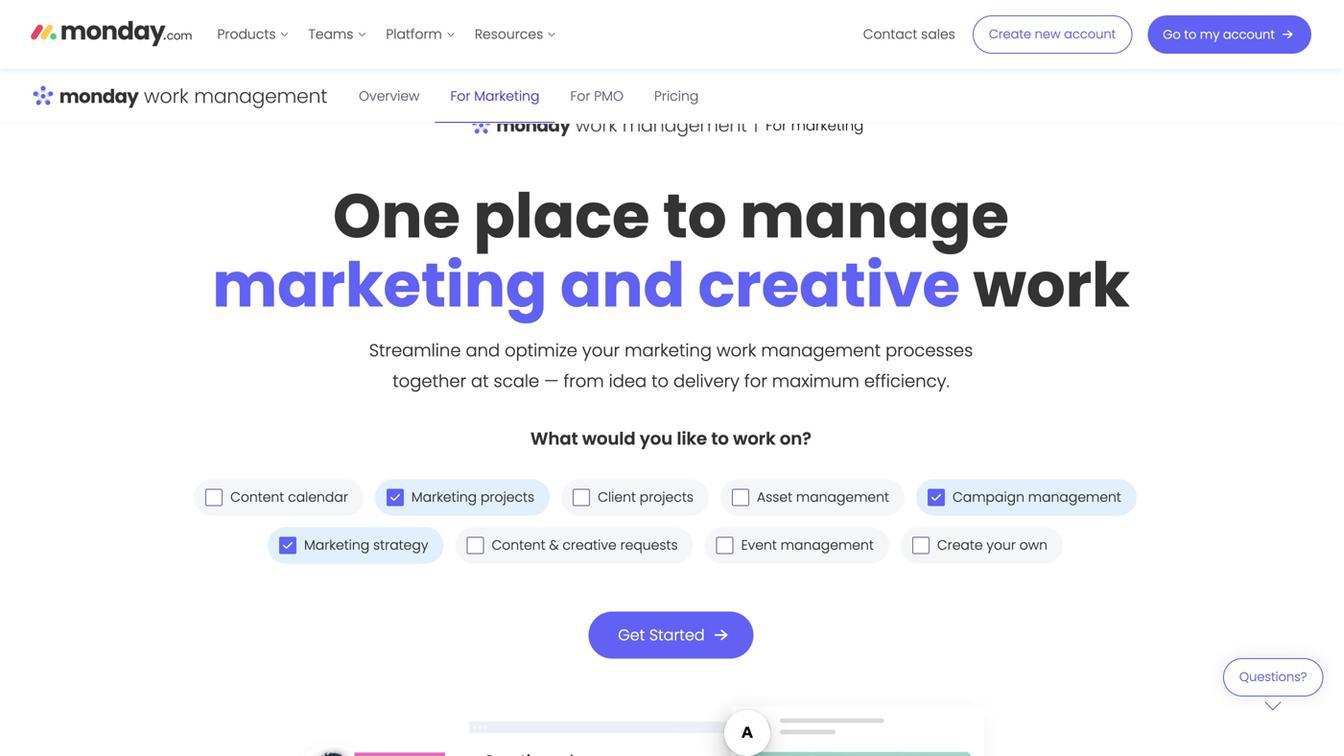 Task type: describe. For each thing, give the bounding box(es) containing it.
for
[[745, 369, 768, 393]]

content for content calendar
[[230, 488, 284, 507]]

create new account button
[[973, 15, 1133, 54]]

management for campaign management
[[1029, 488, 1122, 507]]

new
[[1035, 25, 1061, 43]]

to right like
[[712, 427, 729, 451]]

get started
[[618, 624, 705, 646]]

strategy
[[373, 536, 429, 555]]

content calendar
[[230, 488, 348, 507]]

to down 'wm logo'
[[663, 173, 727, 259]]

your inside streamline and optimize your marketing work management processes together at scale — from idea to delivery for maximum efficiency.
[[583, 338, 620, 363]]

create for create new account
[[989, 25, 1032, 43]]

delivery
[[674, 369, 740, 393]]

and for optimize
[[466, 338, 500, 363]]

sales
[[922, 25, 956, 44]]

on?
[[780, 427, 812, 451]]

would
[[582, 427, 636, 451]]

for for for pmo
[[571, 87, 591, 106]]

for pmo
[[571, 87, 624, 106]]

content for content & creative requests
[[492, 536, 546, 555]]

contact sales
[[864, 25, 956, 44]]

create new account
[[989, 25, 1117, 43]]

teams link
[[299, 19, 377, 50]]

content & creative requests button
[[455, 527, 694, 564]]

pmo
[[594, 87, 624, 106]]

what
[[531, 427, 578, 451]]

management for event management
[[781, 536, 874, 555]]

client projects
[[598, 488, 694, 507]]

questions? button
[[1224, 658, 1324, 711]]

scale
[[494, 369, 540, 393]]

processes
[[886, 338, 974, 363]]

&
[[550, 536, 559, 555]]

pricing link
[[639, 70, 714, 123]]

marketing strategy button
[[268, 527, 444, 564]]

at
[[471, 369, 489, 393]]

overview
[[359, 87, 420, 106]]

0 vertical spatial marketing
[[212, 242, 548, 328]]

asset management button
[[721, 479, 905, 516]]

marketing inside 'link'
[[474, 87, 540, 106]]

calendar
[[288, 488, 348, 507]]

management inside streamline and optimize your marketing work management processes together at scale — from idea to delivery for maximum efficiency.
[[761, 338, 881, 363]]

account inside button
[[1224, 26, 1276, 43]]

maximum
[[772, 369, 860, 393]]

marketing for projects
[[412, 488, 477, 507]]

account inside button
[[1065, 25, 1117, 43]]

projects for client projects
[[640, 488, 694, 507]]

management for asset management
[[797, 488, 890, 507]]

—
[[544, 369, 559, 393]]

products link
[[208, 19, 299, 50]]

wm logo image
[[470, 101, 873, 151]]

like
[[677, 427, 708, 451]]

marketing projects
[[412, 488, 535, 507]]

marketing projects button
[[375, 479, 550, 516]]

go
[[1164, 26, 1181, 43]]

get started button
[[589, 612, 754, 659]]

manage
[[740, 173, 1010, 259]]

own
[[1020, 536, 1048, 555]]

go to my account
[[1164, 26, 1276, 43]]

create your own button
[[901, 527, 1064, 564]]

asset
[[757, 488, 793, 507]]



Task type: locate. For each thing, give the bounding box(es) containing it.
and up at
[[466, 338, 500, 363]]

for for for marketing
[[451, 87, 471, 106]]

and
[[561, 242, 685, 328], [466, 338, 500, 363]]

list
[[208, 0, 567, 69]]

asset management
[[757, 488, 890, 507]]

1 horizontal spatial marketing
[[625, 338, 712, 363]]

to right go
[[1185, 26, 1197, 43]]

1 vertical spatial work
[[717, 338, 757, 363]]

create your own
[[938, 536, 1048, 555]]

0 vertical spatial your
[[583, 338, 620, 363]]

management inside "button"
[[1029, 488, 1122, 507]]

1 vertical spatial content
[[492, 536, 546, 555]]

get
[[618, 624, 645, 646]]

overview link
[[344, 70, 435, 123]]

resources
[[475, 25, 544, 44]]

1 horizontal spatial and
[[561, 242, 685, 328]]

your left own
[[987, 536, 1016, 555]]

management up own
[[1029, 488, 1122, 507]]

marketing down resources
[[474, 87, 540, 106]]

projects
[[481, 488, 535, 507], [640, 488, 694, 507]]

create left new
[[989, 25, 1032, 43]]

account right my
[[1224, 26, 1276, 43]]

creative for &
[[563, 536, 617, 555]]

marketing inside streamline and optimize your marketing work management processes together at scale — from idea to delivery for maximum efficiency.
[[625, 338, 712, 363]]

client
[[598, 488, 636, 507]]

from
[[564, 369, 604, 393]]

1 vertical spatial and
[[466, 338, 500, 363]]

for marketing
[[451, 87, 540, 106]]

1 horizontal spatial projects
[[640, 488, 694, 507]]

0 horizontal spatial your
[[583, 338, 620, 363]]

event management
[[742, 536, 874, 555]]

1 horizontal spatial for
[[571, 87, 591, 106]]

2 for from the left
[[571, 87, 591, 106]]

0 horizontal spatial and
[[466, 338, 500, 363]]

work for what would you like to work on?
[[733, 427, 776, 451]]

marketing inside "button"
[[304, 536, 370, 555]]

1 for from the left
[[451, 87, 471, 106]]

one place to manage
[[333, 173, 1010, 259]]

projects for marketing projects
[[481, 488, 535, 507]]

0 horizontal spatial for
[[451, 87, 471, 106]]

1 vertical spatial creative
[[563, 536, 617, 555]]

to inside button
[[1185, 26, 1197, 43]]

creative inside button
[[563, 536, 617, 555]]

content & creative requests
[[492, 536, 678, 555]]

content inside button
[[492, 536, 546, 555]]

monday.com work management image
[[31, 70, 328, 124]]

what would you like to work on?
[[531, 427, 812, 451]]

and for creative
[[561, 242, 685, 328]]

1 horizontal spatial creative
[[698, 242, 961, 328]]

account right new
[[1065, 25, 1117, 43]]

and up streamline and optimize your marketing work management processes together at scale — from idea to delivery for maximum efficiency.
[[561, 242, 685, 328]]

streamline and optimize your marketing work management processes together at scale — from idea to delivery for maximum efficiency.
[[369, 338, 974, 393]]

1 horizontal spatial content
[[492, 536, 546, 555]]

marketing inside button
[[412, 488, 477, 507]]

for
[[451, 87, 471, 106], [571, 87, 591, 106]]

products
[[217, 25, 276, 44]]

marketing down calendar
[[304, 536, 370, 555]]

1 vertical spatial marketing
[[625, 338, 712, 363]]

monday.com logo image
[[31, 13, 192, 53]]

0 horizontal spatial content
[[230, 488, 284, 507]]

for right the overview
[[451, 87, 471, 106]]

marketing
[[474, 87, 540, 106], [412, 488, 477, 507], [304, 536, 370, 555]]

for inside 'link'
[[451, 87, 471, 106]]

2 vertical spatial marketing
[[304, 536, 370, 555]]

create inside button
[[938, 536, 983, 555]]

content inside button
[[230, 488, 284, 507]]

list containing products
[[208, 0, 567, 69]]

contact sales button
[[854, 19, 965, 50]]

campaign
[[953, 488, 1025, 507]]

marketing up streamline
[[212, 242, 548, 328]]

work inside streamline and optimize your marketing work management processes together at scale — from idea to delivery for maximum efficiency.
[[717, 338, 757, 363]]

1 horizontal spatial create
[[989, 25, 1032, 43]]

marketing and creative work
[[212, 242, 1130, 328]]

and inside streamline and optimize your marketing work management processes together at scale — from idea to delivery for maximum efficiency.
[[466, 338, 500, 363]]

to right idea
[[652, 369, 669, 393]]

together
[[393, 369, 467, 393]]

1 vertical spatial create
[[938, 536, 983, 555]]

management up maximum
[[761, 338, 881, 363]]

efficiency.
[[865, 369, 950, 393]]

management inside 'button'
[[781, 536, 874, 555]]

1 projects from the left
[[481, 488, 535, 507]]

content left the & at the bottom left of the page
[[492, 536, 546, 555]]

create down campaign
[[938, 536, 983, 555]]

marketing up delivery
[[625, 338, 712, 363]]

your up from
[[583, 338, 620, 363]]

content left calendar
[[230, 488, 284, 507]]

management
[[761, 338, 881, 363], [797, 488, 890, 507], [1029, 488, 1122, 507], [781, 536, 874, 555]]

0 horizontal spatial marketing
[[212, 242, 548, 328]]

account
[[1065, 25, 1117, 43], [1224, 26, 1276, 43]]

create for create your own
[[938, 536, 983, 555]]

idea
[[609, 369, 647, 393]]

go to my account button
[[1148, 15, 1312, 54]]

management down asset management
[[781, 536, 874, 555]]

content
[[230, 488, 284, 507], [492, 536, 546, 555]]

platform
[[386, 25, 442, 44]]

marketing up strategy
[[412, 488, 477, 507]]

questions?
[[1240, 669, 1308, 686]]

management up event management
[[797, 488, 890, 507]]

1 vertical spatial marketing
[[412, 488, 477, 507]]

my
[[1201, 26, 1220, 43]]

0 vertical spatial and
[[561, 242, 685, 328]]

0 horizontal spatial account
[[1065, 25, 1117, 43]]

0 vertical spatial create
[[989, 25, 1032, 43]]

campaign management
[[953, 488, 1122, 507]]

management inside button
[[797, 488, 890, 507]]

creative for and
[[698, 242, 961, 328]]

event management button
[[705, 527, 890, 564]]

event
[[742, 536, 777, 555]]

teams
[[309, 25, 354, 44]]

platform link
[[377, 19, 465, 50]]

started
[[650, 624, 705, 646]]

client projects button
[[562, 479, 709, 516]]

main element
[[208, 0, 1312, 69]]

streamline
[[369, 338, 461, 363]]

for marketing link
[[435, 70, 555, 123]]

content calendar button
[[194, 479, 364, 516]]

marketing strategy
[[304, 536, 429, 555]]

0 horizontal spatial projects
[[481, 488, 535, 507]]

2 projects from the left
[[640, 488, 694, 507]]

0 vertical spatial marketing
[[474, 87, 540, 106]]

work
[[974, 242, 1130, 328], [717, 338, 757, 363], [733, 427, 776, 451]]

optimize
[[505, 338, 578, 363]]

projects down what
[[481, 488, 535, 507]]

0 vertical spatial content
[[230, 488, 284, 507]]

0 vertical spatial creative
[[698, 242, 961, 328]]

to
[[1185, 26, 1197, 43], [663, 173, 727, 259], [652, 369, 669, 393], [712, 427, 729, 451]]

0 horizontal spatial create
[[938, 536, 983, 555]]

creative
[[698, 242, 961, 328], [563, 536, 617, 555]]

your inside button
[[987, 536, 1016, 555]]

1 horizontal spatial account
[[1224, 26, 1276, 43]]

place
[[474, 173, 650, 259]]

marketing
[[212, 242, 548, 328], [625, 338, 712, 363]]

marketing for strategy
[[304, 536, 370, 555]]

0 horizontal spatial creative
[[563, 536, 617, 555]]

contact
[[864, 25, 918, 44]]

projects right client
[[640, 488, 694, 507]]

for pmo link
[[555, 70, 639, 123]]

1 vertical spatial your
[[987, 536, 1016, 555]]

0 vertical spatial work
[[974, 242, 1130, 328]]

create
[[989, 25, 1032, 43], [938, 536, 983, 555]]

pricing
[[655, 87, 699, 106]]

resources link
[[465, 19, 567, 50]]

campaign management button
[[917, 479, 1137, 516]]

to inside streamline and optimize your marketing work management processes together at scale — from idea to delivery for maximum efficiency.
[[652, 369, 669, 393]]

for left pmo at left
[[571, 87, 591, 106]]

work for streamline and optimize your marketing work management processes together at scale — from idea to delivery for maximum efficiency.
[[717, 338, 757, 363]]

you
[[640, 427, 673, 451]]

your
[[583, 338, 620, 363], [987, 536, 1016, 555]]

requests
[[621, 536, 678, 555]]

create inside button
[[989, 25, 1032, 43]]

one
[[333, 173, 461, 259]]

2 vertical spatial work
[[733, 427, 776, 451]]

1 horizontal spatial your
[[987, 536, 1016, 555]]



Task type: vqa. For each thing, say whether or not it's contained in the screenshot.
Benefit
no



